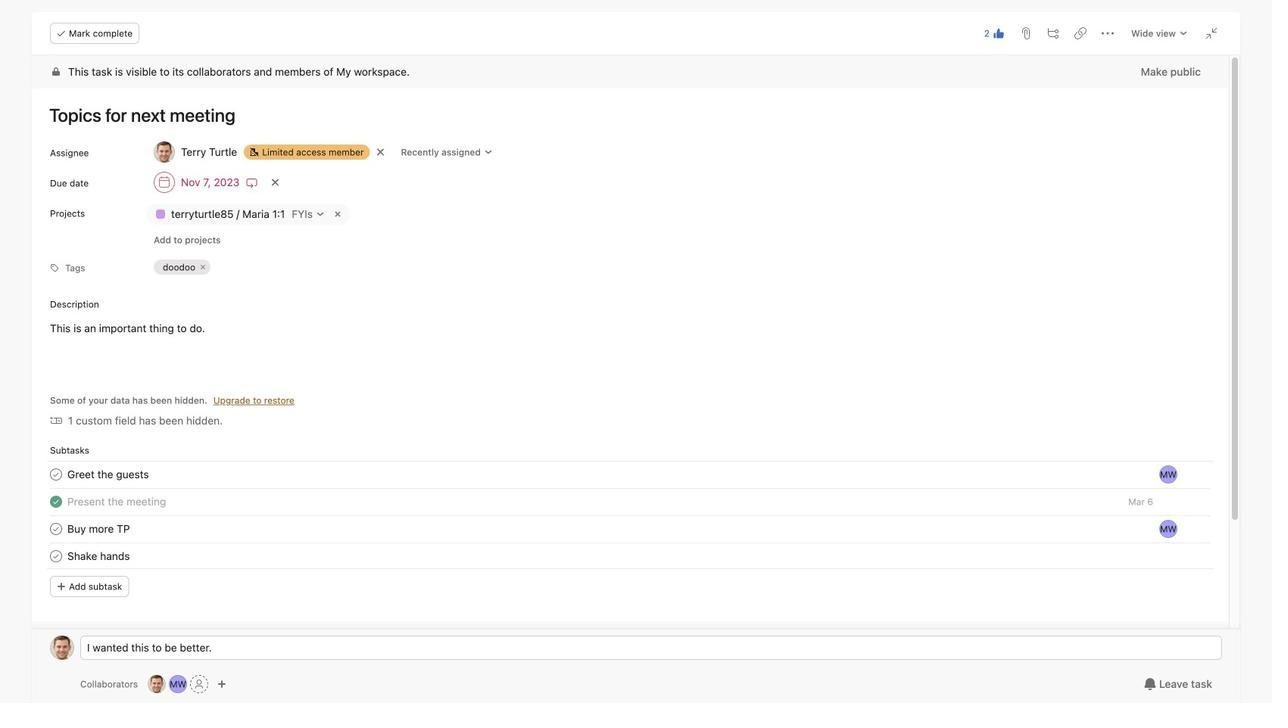 Task type: locate. For each thing, give the bounding box(es) containing it.
mark complete checkbox up completed option
[[47, 466, 65, 484]]

topics for next meeting dialog
[[32, 12, 1240, 703]]

toggle assignee popover image
[[1159, 520, 1177, 538]]

copy task link image
[[1074, 27, 1087, 39]]

2 mark complete image from the top
[[47, 520, 65, 538]]

1 mark complete checkbox from the top
[[47, 466, 65, 484]]

main content
[[32, 55, 1229, 703]]

1 list item from the top
[[32, 461, 1229, 488]]

mark complete image up completed option
[[47, 466, 65, 484]]

2 mark complete checkbox from the top
[[47, 520, 65, 538]]

1 mark complete image from the top
[[47, 466, 65, 484]]

toggle assignee popover image
[[1159, 466, 1177, 484]]

mark complete image
[[47, 466, 65, 484], [47, 520, 65, 538], [47, 547, 65, 566]]

remove image
[[332, 208, 344, 220], [198, 263, 208, 272]]

0 horizontal spatial add or remove collaborators image
[[148, 675, 166, 694]]

completed image
[[47, 493, 65, 511]]

3 mark complete image from the top
[[47, 547, 65, 566]]

mark complete checkbox down completed image
[[47, 520, 65, 538]]

mark complete checkbox for 2nd list item from the bottom of the the topics for next meeting "dialog"
[[47, 520, 65, 538]]

1 horizontal spatial add or remove collaborators image
[[169, 675, 187, 694]]

Task Name text field
[[39, 98, 1211, 133], [67, 466, 149, 483], [67, 521, 130, 538], [67, 548, 130, 565]]

mark complete image for mark complete checkbox for 1st list item from the top of the the topics for next meeting "dialog"
[[47, 466, 65, 484]]

0 vertical spatial mark complete checkbox
[[47, 466, 65, 484]]

0 horizontal spatial remove image
[[198, 263, 208, 272]]

add or remove collaborators image
[[148, 675, 166, 694], [169, 675, 187, 694], [217, 680, 226, 689]]

2 list item from the top
[[32, 488, 1229, 516]]

more actions for this task image
[[1102, 27, 1114, 39]]

0 vertical spatial mark complete image
[[47, 466, 65, 484]]

2 vertical spatial mark complete image
[[47, 547, 65, 566]]

1 vertical spatial mark complete checkbox
[[47, 520, 65, 538]]

1 vertical spatial mark complete image
[[47, 520, 65, 538]]

1 vertical spatial remove image
[[198, 263, 208, 272]]

mark complete image down completed image
[[47, 520, 65, 538]]

mark complete image down completed option
[[47, 547, 65, 566]]

4 list item from the top
[[32, 543, 1229, 570]]

list item
[[32, 461, 1229, 488], [32, 488, 1229, 516], [32, 516, 1229, 543], [32, 543, 1229, 570]]

Mark complete checkbox
[[47, 466, 65, 484], [47, 520, 65, 538]]

open user profile image
[[50, 636, 74, 660]]

clear due date image
[[271, 178, 280, 187]]

1 horizontal spatial remove image
[[332, 208, 344, 220]]

remove assignee image
[[376, 148, 385, 157]]



Task type: describe. For each thing, give the bounding box(es) containing it.
2 likes. you liked this task image
[[993, 27, 1005, 39]]

mark complete image for mark complete checkbox associated with 2nd list item from the bottom of the the topics for next meeting "dialog"
[[47, 520, 65, 538]]

Mark complete checkbox
[[47, 547, 65, 566]]

main content inside the topics for next meeting "dialog"
[[32, 55, 1229, 703]]

attachments: add a file to this task, topics for next meeting image
[[1020, 27, 1032, 39]]

Completed checkbox
[[47, 493, 65, 511]]

mark complete image for mark complete option
[[47, 547, 65, 566]]

2 horizontal spatial add or remove collaborators image
[[217, 680, 226, 689]]

task name text field for mark complete checkbox for 1st list item from the top of the the topics for next meeting "dialog"
[[67, 466, 149, 483]]

task name text field for mark complete checkbox associated with 2nd list item from the bottom of the the topics for next meeting "dialog"
[[67, 521, 130, 538]]

3 list item from the top
[[32, 516, 1229, 543]]

0 vertical spatial remove image
[[332, 208, 344, 220]]

collapse task pane image
[[1205, 27, 1217, 39]]

add subtask image
[[1047, 27, 1059, 39]]

Task Name text field
[[67, 494, 166, 510]]

mark complete checkbox for 1st list item from the top of the the topics for next meeting "dialog"
[[47, 466, 65, 484]]

task name text field for mark complete option
[[67, 548, 130, 565]]



Task type: vqa. For each thing, say whether or not it's contained in the screenshot.
Remove assignee IMAGE
yes



